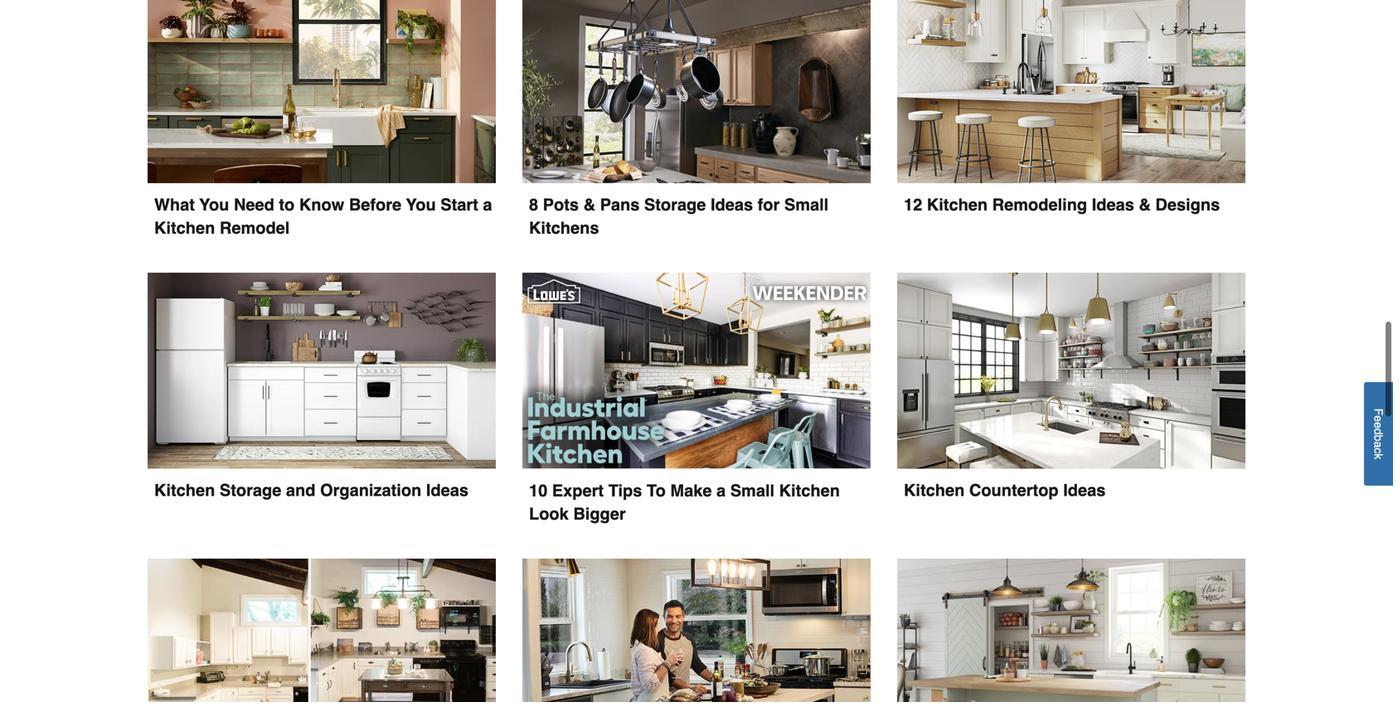 Task type: vqa. For each thing, say whether or not it's contained in the screenshot.
Zep logo.
no



Task type: locate. For each thing, give the bounding box(es) containing it.
e up 'd'
[[1372, 416, 1385, 422]]

you left the start
[[406, 195, 436, 214]]

before
[[349, 195, 401, 214]]

ideas inside 'link'
[[1092, 195, 1134, 214]]

0 horizontal spatial a
[[483, 195, 492, 214]]

a kitchen with a kichler barrington iron pot rack over an island with a built-in range. image
[[522, 0, 871, 183]]

2 & from the left
[[1139, 195, 1151, 214]]

kitchens
[[529, 219, 599, 238]]

for
[[758, 195, 780, 214]]

before and after remodeled kitchen image
[[148, 559, 496, 702]]

2 vertical spatial a
[[716, 481, 726, 500]]

you
[[199, 195, 229, 214], [406, 195, 436, 214]]

8 pots & pans storage ideas for small kitchens
[[529, 195, 833, 238]]

1 & from the left
[[583, 195, 595, 214]]

1 horizontal spatial storage
[[644, 195, 706, 214]]

0 horizontal spatial storage
[[220, 481, 281, 500]]

small right make
[[730, 481, 775, 500]]

small inside 10 expert tips to make a small kitchen look bigger
[[730, 481, 775, 500]]

0 vertical spatial storage
[[644, 195, 706, 214]]

a modern kitchen with pink walls, green backsplash, green cabinets and gold hardware. image
[[148, 0, 496, 183]]

1 horizontal spatial a
[[716, 481, 726, 500]]

1 horizontal spatial &
[[1139, 195, 1151, 214]]

kitchen storage and organization ideas link
[[148, 273, 496, 502]]

designs
[[1155, 195, 1220, 214]]

kitchen countertop ideas link
[[897, 273, 1245, 502]]

what you need to know before you start a kitchen remodel
[[154, 195, 497, 238]]

f
[[1372, 409, 1385, 416]]

8 pots & pans storage ideas for small kitchens link
[[522, 0, 871, 240]]

0 horizontal spatial &
[[583, 195, 595, 214]]

small
[[784, 195, 829, 214], [730, 481, 775, 500]]

ideas left for
[[711, 195, 753, 214]]

0 horizontal spatial small
[[730, 481, 775, 500]]

&
[[583, 195, 595, 214], [1139, 195, 1151, 214]]

1 horizontal spatial you
[[406, 195, 436, 214]]

12 kitchen remodeling ideas & designs
[[904, 195, 1220, 214]]

small right for
[[784, 195, 829, 214]]

0 horizontal spatial you
[[199, 195, 229, 214]]

ideas right organization
[[426, 481, 468, 500]]

e up 'b'
[[1372, 422, 1385, 429]]

bigger
[[573, 504, 626, 523]]

a for 10 expert tips to make a small kitchen look bigger
[[716, 481, 726, 500]]

f e e d b a c k button
[[1364, 382, 1393, 486]]

1 vertical spatial small
[[730, 481, 775, 500]]

1 you from the left
[[199, 195, 229, 214]]

remodel
[[220, 219, 290, 238]]

kitchen storage and organization ideas
[[154, 481, 468, 500]]

0 vertical spatial a
[[483, 195, 492, 214]]

a
[[483, 195, 492, 214], [1372, 442, 1385, 448], [716, 481, 726, 500]]

& left designs
[[1139, 195, 1151, 214]]

a kitchen with white countertops, stainless appliances, a large island and gold-tone pendant lights. image
[[897, 273, 1245, 469]]

2 horizontal spatial a
[[1372, 442, 1385, 448]]

d
[[1372, 429, 1385, 435]]

storage right pans
[[644, 195, 706, 214]]

to
[[279, 195, 295, 214]]

10 expert tips to make a small kitchen look bigger link
[[522, 273, 871, 525]]

a right the start
[[483, 195, 492, 214]]

ideas
[[711, 195, 753, 214], [1092, 195, 1134, 214], [1063, 481, 1106, 500], [426, 481, 468, 500]]

kitchen inside 10 expert tips to make a small kitchen look bigger
[[779, 481, 840, 500]]

ideas right 'remodeling' on the right top of page
[[1092, 195, 1134, 214]]

1 vertical spatial a
[[1372, 442, 1385, 448]]

storage left and
[[220, 481, 281, 500]]

a sleek white kitchen with open shelving. image
[[148, 273, 496, 469]]

need
[[234, 195, 274, 214]]

kitchen
[[927, 195, 988, 214], [154, 219, 215, 238], [904, 481, 965, 500], [154, 481, 215, 500], [779, 481, 840, 500]]

2 you from the left
[[406, 195, 436, 214]]

you right what
[[199, 195, 229, 214]]

a inside 10 expert tips to make a small kitchen look bigger
[[716, 481, 726, 500]]

e
[[1372, 416, 1385, 422], [1372, 422, 1385, 429]]

storage
[[644, 195, 706, 214], [220, 481, 281, 500]]

& right pots
[[583, 195, 595, 214]]

ideas right countertop
[[1063, 481, 1106, 500]]

a for f e e d b a c k
[[1372, 442, 1385, 448]]

to
[[647, 481, 666, 500]]

tips
[[608, 481, 642, 500]]

k
[[1372, 454, 1385, 460]]

a up k
[[1372, 442, 1385, 448]]

a right make
[[716, 481, 726, 500]]

a inside f e e d b a c k "button"
[[1372, 442, 1385, 448]]

1 horizontal spatial small
[[784, 195, 829, 214]]

b
[[1372, 435, 1385, 442]]

0 vertical spatial small
[[784, 195, 829, 214]]

storage inside 8 pots & pans storage ideas for small kitchens
[[644, 195, 706, 214]]



Task type: describe. For each thing, give the bounding box(es) containing it.
pots
[[543, 195, 579, 214]]

pans
[[600, 195, 640, 214]]

a kitchen with white upper cabinets and light oak lower cabinets, tile backsplash and a banquette. image
[[897, 0, 1245, 183]]

8
[[529, 195, 538, 214]]

12
[[904, 195, 922, 214]]

10 expert tips to make a small kitchen look bigger
[[529, 481, 845, 523]]

know
[[299, 195, 344, 214]]

10
[[529, 481, 547, 500]]

ideas inside 8 pots & pans storage ideas for small kitchens
[[711, 195, 753, 214]]

what
[[154, 195, 195, 214]]

a inside what you need to know before you start a kitchen remodel
[[483, 195, 492, 214]]

a man and woman standing at a kitchen island in a kitchen with a microwave over the stove. image
[[522, 559, 871, 702]]

make
[[670, 481, 712, 500]]

organization
[[320, 481, 421, 500]]

small inside 8 pots & pans storage ideas for small kitchens
[[784, 195, 829, 214]]

expert
[[552, 481, 604, 500]]

kitchen inside what you need to know before you start a kitchen remodel
[[154, 219, 215, 238]]

1 vertical spatial storage
[[220, 481, 281, 500]]

& inside 12 kitchen remodeling ideas & designs 'link'
[[1139, 195, 1151, 214]]

kitchen inside 'link'
[[927, 195, 988, 214]]

look
[[529, 504, 569, 523]]

start
[[440, 195, 478, 214]]

a kitchen with a mint green island and wood top, two pendant lights, wall shelves and open pantry. image
[[897, 559, 1245, 702]]

12 kitchen remodeling ideas & designs link
[[897, 0, 1245, 216]]

f e e d b a c k
[[1372, 409, 1385, 460]]

what you need to know before you start a kitchen remodel link
[[148, 0, 497, 240]]

countertop
[[969, 481, 1059, 500]]

c
[[1372, 448, 1385, 454]]

2 e from the top
[[1372, 422, 1385, 429]]

kitchen countertop ideas
[[904, 481, 1106, 500]]

and
[[286, 481, 315, 500]]

host monica mangin updates a 1990s kitchen into a chic industrial farmhouse space. image
[[522, 273, 871, 469]]

1 e from the top
[[1372, 416, 1385, 422]]

remodeling
[[992, 195, 1087, 214]]

& inside 8 pots & pans storage ideas for small kitchens
[[583, 195, 595, 214]]



